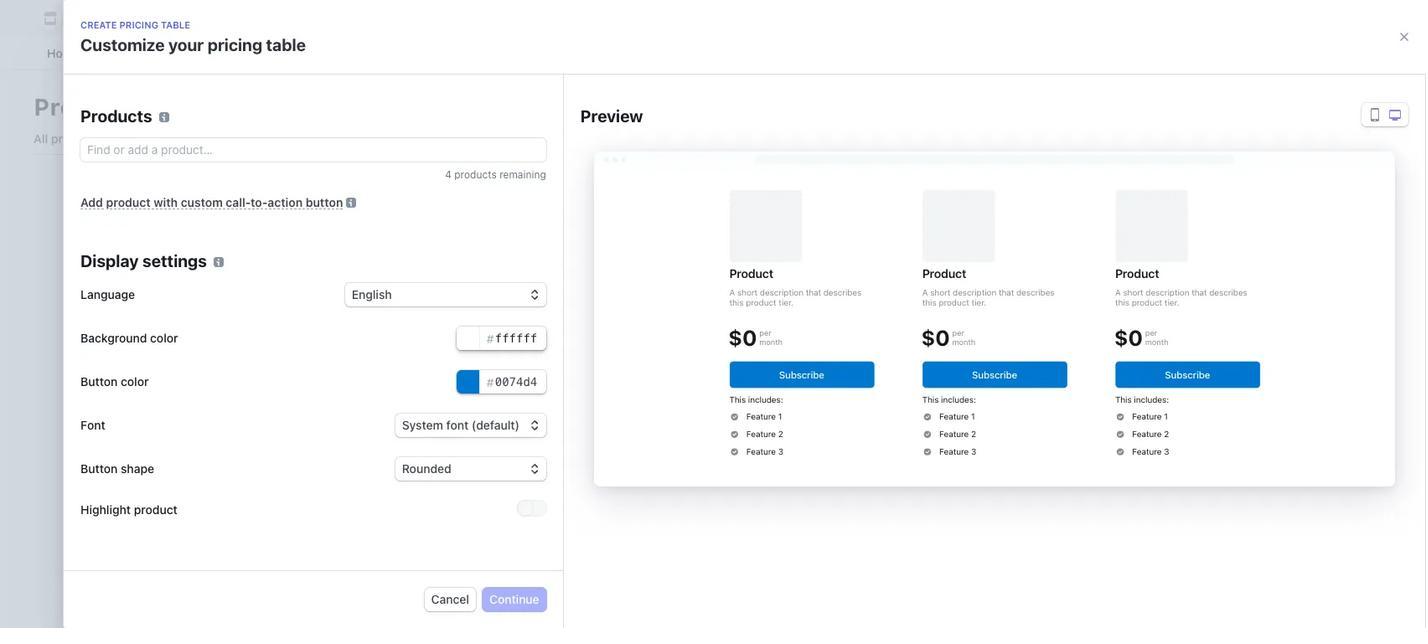 Task type: vqa. For each thing, say whether or not it's contained in the screenshot.
note to the left
no



Task type: locate. For each thing, give the bounding box(es) containing it.
0 vertical spatial button
[[80, 375, 118, 389]]

create
[[80, 19, 117, 30], [523, 386, 576, 405], [523, 412, 559, 426], [546, 469, 583, 483]]

button
[[306, 195, 343, 210]]

view
[[571, 429, 598, 443]]

docs
[[601, 429, 628, 443]]

color right the background
[[150, 331, 178, 345]]

your
[[168, 35, 204, 54], [827, 412, 851, 426]]

a up branded,
[[579, 386, 589, 405]]

your right customize
[[168, 35, 204, 54]]

0 vertical spatial a
[[579, 386, 589, 405]]

1 button from the top
[[80, 375, 118, 389]]

create a branded, responsive pricing table to embed on your website.
[[523, 412, 851, 443]]

pricing inside 'create a branded, responsive pricing table to embed on your website.'
[[685, 412, 722, 426]]

table
[[161, 19, 190, 30], [266, 35, 306, 54], [651, 386, 691, 405], [725, 412, 752, 426], [628, 469, 655, 483]]

button left the shape
[[80, 462, 118, 476]]

continue
[[490, 593, 540, 607]]

continue button
[[483, 588, 546, 612]]

view docs link
[[571, 428, 641, 445]]

create a pricing table
[[523, 386, 691, 405]]

0 horizontal spatial a
[[562, 412, 568, 426]]

product for add
[[106, 195, 151, 210]]

your inside 'create a branded, responsive pricing table to embed on your website.'
[[827, 412, 851, 426]]

cancel
[[431, 593, 469, 607]]

background
[[80, 331, 147, 345]]

create pricing table customize your pricing table
[[80, 19, 306, 54]]

your right the on
[[827, 412, 851, 426]]

cancel button
[[425, 588, 476, 612]]

1 horizontal spatial a
[[579, 386, 589, 405]]

add product with custom call-to-action button button
[[80, 195, 343, 210]]

embed
[[769, 412, 807, 426]]

english
[[352, 288, 392, 302]]

0 vertical spatial color
[[150, 331, 178, 345]]

product
[[106, 195, 151, 210], [134, 503, 178, 517]]

a inside 'create a branded, responsive pricing table to embed on your website.'
[[562, 412, 568, 426]]

1 vertical spatial button
[[80, 462, 118, 476]]

create inside 'create a branded, responsive pricing table to embed on your website.'
[[523, 412, 559, 426]]

button
[[80, 375, 118, 389], [80, 462, 118, 476]]

remaining
[[500, 168, 546, 181]]

color down background color
[[121, 375, 149, 389]]

display settings
[[80, 251, 207, 271]]

shape
[[121, 462, 154, 476]]

background color
[[80, 331, 178, 345]]

create pricing table link
[[523, 465, 683, 488]]

None text field
[[457, 327, 546, 350]]

website.
[[523, 429, 568, 443]]

1 horizontal spatial your
[[827, 412, 851, 426]]

product right add
[[106, 195, 151, 210]]

table inside create pricing table link
[[628, 469, 655, 483]]

branded,
[[571, 412, 620, 426]]

0 vertical spatial product
[[106, 195, 151, 210]]

a up website.
[[562, 412, 568, 426]]

products
[[34, 93, 143, 121], [80, 106, 152, 126]]

button up font
[[80, 375, 118, 389]]

highlight product
[[80, 503, 178, 517]]

create inside create pricing table customize your pricing table
[[80, 19, 117, 30]]

1 vertical spatial a
[[562, 412, 568, 426]]

0 horizontal spatial your
[[168, 35, 204, 54]]

preview
[[581, 106, 643, 126]]

color
[[150, 331, 178, 345], [121, 375, 149, 389]]

None text field
[[457, 371, 546, 394]]

1 vertical spatial your
[[827, 412, 851, 426]]

product down the shape
[[134, 503, 178, 517]]

0 horizontal spatial color
[[121, 375, 149, 389]]

0 vertical spatial your
[[168, 35, 204, 54]]

button shape
[[80, 462, 154, 476]]

settings
[[142, 251, 207, 271]]

1 horizontal spatial color
[[150, 331, 178, 345]]

a for branded,
[[562, 412, 568, 426]]

pricing
[[119, 19, 158, 30], [208, 35, 262, 54], [592, 386, 647, 405], [685, 412, 722, 426], [586, 469, 625, 483]]

to-
[[251, 195, 268, 210]]

font
[[80, 418, 105, 433]]

english button
[[345, 283, 546, 307]]

customize
[[80, 35, 165, 54]]

4
[[445, 168, 452, 181]]

1 vertical spatial color
[[121, 375, 149, 389]]

add
[[80, 195, 103, 210]]

2 button from the top
[[80, 462, 118, 476]]

a
[[579, 386, 589, 405], [562, 412, 568, 426]]

table inside 'create a branded, responsive pricing table to embed on your website.'
[[725, 412, 752, 426]]

1 vertical spatial product
[[134, 503, 178, 517]]



Task type: describe. For each thing, give the bounding box(es) containing it.
create for create pricing table customize your pricing table
[[80, 19, 117, 30]]

custom
[[181, 195, 223, 210]]

add product with custom call-to-action button
[[80, 195, 343, 210]]

action
[[268, 195, 303, 210]]

view docs
[[571, 429, 628, 443]]

display
[[80, 251, 139, 271]]

4 products remaining
[[445, 168, 546, 181]]

create for create a branded, responsive pricing table to embed on your website.
[[523, 412, 559, 426]]

responsive
[[623, 412, 682, 426]]

language
[[80, 288, 135, 302]]

to
[[755, 412, 766, 426]]

call-
[[226, 195, 251, 210]]

create for create pricing table
[[546, 469, 583, 483]]

color for background color
[[150, 331, 178, 345]]

on
[[810, 412, 824, 426]]

button color
[[80, 375, 149, 389]]

Find or add a product… text field
[[80, 138, 546, 162]]

color for button color
[[121, 375, 149, 389]]

product for highlight
[[134, 503, 178, 517]]

create pricing table
[[546, 469, 655, 483]]

button for button shape
[[80, 462, 118, 476]]

products
[[455, 168, 497, 181]]

a for pricing
[[579, 386, 589, 405]]

with
[[154, 195, 178, 210]]

create for create a pricing table
[[523, 386, 576, 405]]

highlight
[[80, 503, 131, 517]]

button for button color
[[80, 375, 118, 389]]

your inside create pricing table customize your pricing table
[[168, 35, 204, 54]]



